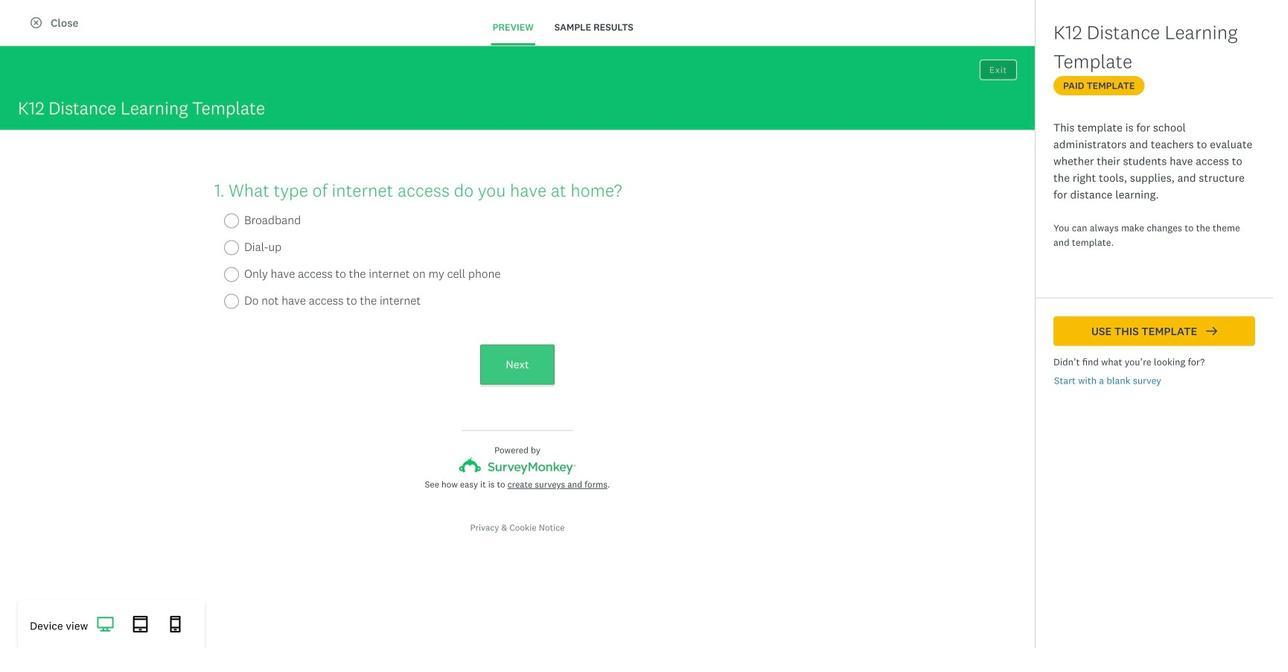 Task type: locate. For each thing, give the bounding box(es) containing it.
1 brand logo image from the top
[[18, 6, 42, 30]]

2 horizontal spatial svg image
[[167, 616, 184, 633]]

2 brand logo image from the top
[[18, 9, 42, 27]]

1 horizontal spatial lock image
[[1034, 410, 1045, 421]]

1 svg image from the left
[[97, 616, 114, 633]]

1 vertical spatial lock image
[[1034, 410, 1045, 421]]

products icon image
[[1043, 9, 1061, 27], [1043, 9, 1061, 27]]

notification center icon image
[[1085, 9, 1103, 27]]

professional event feedback template image
[[469, 403, 647, 520]]

brand logo image
[[18, 6, 42, 30], [18, 9, 42, 27]]

2 svg image from the left
[[132, 616, 149, 633]]

lock image for k12 distance learning template image
[[629, 180, 640, 191]]

tab list
[[473, 11, 653, 45]]

0 vertical spatial lock image
[[629, 180, 640, 191]]

lock image
[[629, 180, 640, 191], [1034, 410, 1045, 421]]

0 horizontal spatial svg image
[[97, 616, 114, 633]]

0 horizontal spatial lock image
[[629, 180, 640, 191]]

svg image
[[97, 616, 114, 633], [132, 616, 149, 633], [167, 616, 184, 633]]

arrowright image
[[1207, 326, 1218, 337]]

search image
[[1062, 70, 1073, 81]]

1 horizontal spatial svg image
[[132, 616, 149, 633]]



Task type: describe. For each thing, give the bounding box(es) containing it.
lock image for "event planning template" image
[[1034, 410, 1045, 421]]

lock image
[[1034, 180, 1045, 191]]

help icon image
[[1127, 9, 1145, 27]]

k12 distance learning template image
[[469, 174, 647, 291]]

event planning template image
[[875, 403, 1052, 520]]

textboxmultiple image
[[1041, 140, 1052, 152]]

3 svg image from the left
[[167, 616, 184, 633]]

detailed health check template image
[[875, 174, 1052, 291]]

xcircle image
[[31, 17, 42, 28]]

Search templates field
[[1073, 60, 1249, 89]]



Task type: vqa. For each thing, say whether or not it's contained in the screenshot.
SurveyMonkey Logo
no



